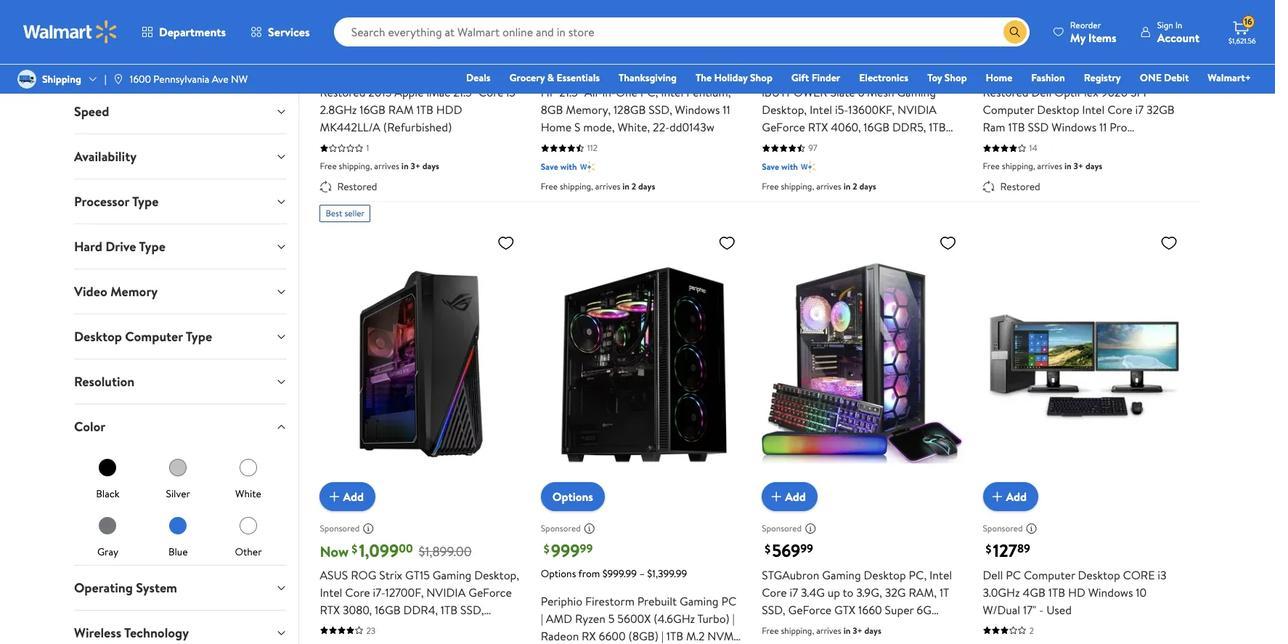 Task type: vqa. For each thing, say whether or not it's contained in the screenshot.
'Restored Dell OptiPlex 9020 SFF Computer Desktop Intel Core i7 32GB Ram 1TB SSD Windows 11 Pro (Refurbished)' image
yes



Task type: locate. For each thing, give the bounding box(es) containing it.
1 21.5" from the left
[[454, 84, 476, 100]]

16gb inside now $ 1,099 00 $1,899.00 asus rog strix gt15 gaming desktop, intel core i7-12700f, nvidia geforce rtx 3080, 16gb ddr4, 1tb ssd, windows 11, g15cf-wb786
[[375, 602, 401, 618]]

1 horizontal spatial nvidia
[[898, 102, 937, 118]]

1 with from the left
[[561, 161, 577, 173]]

16gb down i7-
[[375, 602, 401, 618]]

shop right "toy"
[[945, 70, 967, 85]]

| right (8gb)
[[662, 628, 664, 644]]

3 sponsored from the left
[[762, 523, 802, 535]]

desktop, inside now $ 1,099 00 $1,899.00 asus rog strix gt15 gaming desktop, intel core i7-12700f, nvidia geforce rtx 3080, 16gb ddr4, 1tb ssd, windows 11, g15cf-wb786
[[475, 567, 520, 583]]

1 vertical spatial pc
[[722, 593, 737, 609]]

ad disclaimer and feedback for ingridsponsoredproducts image up $ 569 99
[[805, 523, 817, 535]]

geforce up nvme
[[762, 119, 806, 135]]

0 horizontal spatial pc,
[[641, 84, 659, 100]]

core up pro
[[1108, 102, 1133, 118]]

rtx left 3080,
[[320, 602, 340, 618]]

0 vertical spatial rtx
[[808, 119, 829, 135]]

2 21.5" from the left
[[560, 84, 582, 100]]

core inside the restored 2015 apple imac 21.5" core i5 2.8ghz 16gb ram 1tb hdd mk442ll/a (refurbished)
[[479, 84, 504, 100]]

black button
[[95, 455, 121, 502]]

i7
[[1136, 102, 1144, 118], [790, 585, 799, 601]]

geforce inside now $ 1,099 00 $1,899.00 asus rog strix gt15 gaming desktop, intel core i7-12700f, nvidia geforce rtx 3080, 16gb ddr4, 1tb ssd, windows 11, g15cf-wb786
[[469, 585, 512, 601]]

1 vertical spatial geforce
[[469, 585, 512, 601]]

shop right holiday at the right
[[751, 70, 773, 85]]

in down ram
[[402, 160, 409, 172]]

w/dual
[[983, 602, 1021, 618]]

2 horizontal spatial 11
[[1100, 119, 1108, 135]]

$ left 127
[[986, 541, 992, 557]]

16gb inside the restored 2015 apple imac 21.5" core i5 2.8ghz 16gb ram 1tb hdd mk442ll/a (refurbished)
[[360, 102, 386, 118]]

core
[[479, 84, 504, 100], [1108, 102, 1133, 118], [345, 585, 370, 601], [762, 585, 787, 601]]

2 horizontal spatial free shipping, arrives in 3+ days
[[983, 160, 1103, 172]]

to
[[843, 585, 854, 601]]

sponsored up 569
[[762, 523, 802, 535]]

 image
[[17, 70, 36, 89], [112, 73, 124, 85]]

pc up turbo)
[[722, 593, 737, 609]]

1 vertical spatial home
[[541, 119, 572, 135]]

add up 89
[[1007, 489, 1027, 505]]

home inside "link"
[[986, 70, 1013, 85]]

all-
[[585, 84, 603, 100]]

thanksgiving link
[[612, 70, 684, 86]]

0 horizontal spatial dell
[[983, 567, 1004, 583]]

free shipping, arrives in 3+ days down 1
[[320, 160, 440, 172]]

1 vertical spatial dell
[[983, 567, 1004, 583]]

with down s at the left top of page
[[561, 161, 577, 173]]

2 vertical spatial type
[[186, 328, 212, 346]]

0 horizontal spatial 2
[[632, 180, 637, 193]]

rgb down 'gddr6,'
[[774, 637, 798, 644]]

ssd,
[[649, 102, 673, 118], [797, 137, 821, 153], [461, 602, 484, 618], [762, 602, 786, 618]]

0 horizontal spatial 3+
[[411, 160, 421, 172]]

free shipping, arrives in 3+ days
[[320, 160, 440, 172], [983, 160, 1103, 172], [762, 625, 882, 637]]

1tb inside 'dell pc computer desktop core i3 3.0ghz 4gb 1tb hd windows 10 w/dual 17" - used'
[[1049, 585, 1066, 601]]

sign in to add to favorites list, periphio firestorm prebuilt gaming pc | amd ryzen 5 5600x (4.6ghz turbo) | radeon rx 6600 (8gb) | 1tb m.2 nvme ssd | 16gb ddr4 ram | windows 10 gaming desktop computer | wifi + bt image
[[719, 234, 736, 252]]

0 horizontal spatial save with
[[541, 161, 577, 173]]

add to cart image
[[326, 488, 343, 506], [768, 488, 786, 506]]

0 horizontal spatial 99
[[580, 541, 593, 557]]

shipping, right 6,
[[781, 625, 815, 637]]

$ left 569
[[765, 541, 771, 557]]

$ for 1,199
[[765, 58, 771, 74]]

walmart plus image
[[580, 160, 595, 175], [801, 160, 816, 175]]

$ left 399
[[544, 58, 550, 74]]

nvidia inside now $ 1,099 00 $1,899.00 asus rog strix gt15 gaming desktop, intel core i7-12700f, nvidia geforce rtx 3080, 16gb ddr4, 1tb ssd, windows 11, g15cf-wb786
[[427, 585, 466, 601]]

255
[[994, 55, 1022, 80]]

1tb down imac
[[417, 102, 434, 118]]

1 vertical spatial 11
[[1100, 119, 1108, 135]]

home inside hp 21.5" all-in-one pc, intel pentium, 8gb memory, 128gb ssd, windows 11 home s mode, white, 22-dd0143w
[[541, 119, 572, 135]]

windows down 3080,
[[320, 620, 365, 636]]

0 vertical spatial pc
[[1006, 567, 1022, 583]]

shipping, down the 14
[[1002, 160, 1036, 172]]

liquid
[[824, 137, 854, 153]]

0 horizontal spatial (refurbished)
[[383, 119, 452, 135]]

1tb inside the ibuypower slate 6 mesh gaming desktop, intel i5-13600kf, nvidia geforce rtx 4060, 16gb ddr5, 1tb nvme ssd, liquid cooled, rgb, windows 11 home 64-bit, slatemshi5n4602
[[929, 119, 946, 135]]

ddr4,
[[404, 602, 438, 618]]

0 horizontal spatial i7
[[790, 585, 799, 601]]

1 vertical spatial i7
[[790, 585, 799, 601]]

5.0,
[[884, 620, 902, 636]]

2 shop from the left
[[945, 70, 967, 85]]

desktop inside 'restored dell optiplex 9020 sff computer desktop intel core i7 32gb ram 1tb ssd windows 11 pro (refurbished)'
[[1038, 102, 1080, 118]]

ad disclaimer and feedback for ingridsponsoredproducts image
[[363, 523, 374, 535], [584, 523, 596, 535]]

$ for 255
[[986, 58, 992, 74]]

ad disclaimer and feedback for ingridsponsoredproducts image up 89
[[1026, 523, 1038, 535]]

0 horizontal spatial free shipping, arrives in 2 days
[[541, 180, 656, 193]]

2 99 from the left
[[801, 541, 814, 557]]

deals
[[467, 70, 491, 85]]

desktop inside desktop computer type dropdown button
[[74, 328, 122, 346]]

1 horizontal spatial desktop,
[[762, 102, 807, 118]]

0 horizontal spatial ad disclaimer and feedback for ingridsponsoredproducts image
[[805, 523, 817, 535]]

services button
[[238, 15, 322, 49]]

1 vertical spatial 16gb
[[864, 119, 890, 135]]

|
[[104, 72, 107, 86], [541, 611, 543, 627], [733, 611, 735, 627], [662, 628, 664, 644]]

1 horizontal spatial i7
[[1136, 102, 1144, 118]]

2 vertical spatial computer
[[1024, 567, 1076, 583]]

home down liquid in the right of the page
[[820, 154, 851, 170]]

type
[[132, 193, 159, 211], [139, 238, 166, 256], [186, 328, 212, 346]]

0 vertical spatial nvidia
[[898, 102, 937, 118]]

16gb up the cooled,
[[864, 119, 890, 135]]

11 inside 'restored dell optiplex 9020 sff computer desktop intel core i7 32gb ram 1tb ssd windows 11 pro (refurbished)'
[[1100, 119, 1108, 135]]

16gb
[[360, 102, 386, 118], [864, 119, 890, 135], [375, 602, 401, 618]]

4 sponsored from the left
[[983, 523, 1023, 535]]

0 horizontal spatial ad disclaimer and feedback for ingridsponsoredproducts image
[[363, 523, 374, 535]]

0 vertical spatial desktop,
[[762, 102, 807, 118]]

99 up from at the left bottom of the page
[[580, 541, 593, 557]]

options down 999
[[541, 567, 576, 581]]

arrives down 112
[[596, 180, 621, 193]]

1 horizontal spatial  image
[[112, 73, 124, 85]]

gift
[[792, 70, 810, 85]]

intel down asus
[[320, 585, 343, 601]]

0 vertical spatial computer
[[983, 102, 1035, 118]]

2 horizontal spatial 3+
[[1074, 160, 1084, 172]]

free shipping, arrives in 3+ days down the 14
[[983, 160, 1103, 172]]

i7 down stgaubron
[[790, 585, 799, 601]]

1 horizontal spatial walmart plus image
[[801, 160, 816, 175]]

sign in to add to favorites list, dell pc computer desktop core i3 3.0ghz 4gb 1tb hd windows 10 w/dual 17" - used image
[[1161, 234, 1178, 252]]

00 inside $ 399 00
[[580, 58, 594, 74]]

21.5" inside the restored 2015 apple imac 21.5" core i5 2.8ghz 16gb ram 1tb hdd mk442ll/a (refurbished)
[[454, 84, 476, 100]]

options
[[553, 6, 594, 22], [553, 489, 594, 505], [541, 567, 576, 581]]

$ inside $ 399 00
[[544, 58, 550, 74]]

dell up 3.0ghz
[[983, 567, 1004, 583]]

walmart plus image for 1,199
[[801, 160, 816, 175]]

save down 8gb
[[541, 161, 559, 173]]

1,199
[[772, 55, 808, 80]]

 image for 1600 pennsylvania ave nw
[[112, 73, 124, 85]]

options up $ 399 00
[[553, 6, 594, 22]]

walmart plus image down 97
[[801, 160, 816, 175]]

1 vertical spatial options link
[[541, 482, 605, 511]]

$ inside '$ 127 89'
[[986, 541, 992, 557]]

0 vertical spatial dell
[[1032, 84, 1052, 100]]

dell pc computer desktop core i3 3.0ghz 4gb 1tb hd windows 10 w/dual 17" - used image
[[983, 228, 1184, 500]]

1 horizontal spatial 2
[[853, 180, 858, 193]]

intel inside now $ 1,099 00 $1,899.00 asus rog strix gt15 gaming desktop, intel core i7-12700f, nvidia geforce rtx 3080, 16gb ddr4, 1tb ssd, windows 11, g15cf-wb786
[[320, 585, 343, 601]]

add
[[343, 6, 364, 22], [786, 6, 806, 22], [1007, 6, 1027, 22], [343, 489, 364, 505], [786, 489, 806, 505], [1007, 489, 1027, 505]]

ad disclaimer and feedback for ingridsponsoredproducts image up 1,099
[[363, 523, 374, 535]]

0 vertical spatial options
[[553, 6, 594, 22]]

1 horizontal spatial ad disclaimer and feedback for ingridsponsoredproducts image
[[584, 523, 596, 535]]

2 vertical spatial geforce
[[789, 602, 832, 618]]

$ inside $ 1,199 00
[[765, 58, 771, 74]]

restored
[[320, 84, 366, 100], [983, 84, 1029, 100], [337, 180, 377, 194], [1001, 180, 1041, 194]]

processor type button
[[62, 180, 299, 224]]

| left the amd
[[541, 611, 543, 627]]

availability tab
[[62, 135, 299, 179]]

desktop computer type tab
[[62, 315, 299, 359]]

0 horizontal spatial desktop,
[[475, 567, 520, 583]]

| right turbo)
[[733, 611, 735, 627]]

computer inside 'restored dell optiplex 9020 sff computer desktop intel core i7 32gb ram 1tb ssd windows 11 pro (refurbished)'
[[983, 102, 1035, 118]]

free shipping, arrives in 2 days down 97
[[762, 180, 877, 193]]

jet black image
[[616, 36, 634, 54]]

0 horizontal spatial  image
[[17, 70, 36, 89]]

1 free shipping, arrives in 2 days from the left
[[541, 180, 656, 193]]

home down "search icon"
[[986, 70, 1013, 85]]

gift finder link
[[785, 70, 847, 86]]

days left 5.0, on the right
[[865, 625, 882, 637]]

0 horizontal spatial home
[[541, 119, 572, 135]]

nvidia up 'ddr4,' on the left bottom
[[427, 585, 466, 601]]

2 free shipping, arrives in 2 days from the left
[[762, 180, 877, 193]]

hd
[[1069, 585, 1086, 601]]

windows left 10
[[1089, 585, 1134, 601]]

apple
[[395, 84, 424, 100]]

optiplex
[[1055, 84, 1099, 100]]

mk442ll/a
[[320, 119, 381, 135]]

0 horizontal spatial shop
[[751, 70, 773, 85]]

99 for 999
[[580, 541, 593, 557]]

rog
[[351, 567, 377, 583]]

1 horizontal spatial home
[[820, 154, 851, 170]]

ssd, inside stgaubron gaming desktop pc, intel core i7 3.4g up to 3.9g, 32g ram, 1t ssd, geforce gtx 1660 super 6g gddr6, 600m wifi, bt 5.0, rgb fan x 6, rgb keyboard&mouse&mouse
[[762, 602, 786, 618]]

$ left 255
[[986, 58, 992, 74]]

1 vertical spatial computer
[[125, 328, 183, 346]]

save for 1,199
[[762, 161, 780, 173]]

gray button
[[95, 513, 121, 560]]

operating system tab
[[62, 566, 299, 611]]

ad disclaimer and feedback for ingridsponsoredproducts image up $ 999 99
[[584, 523, 596, 535]]

debit
[[1165, 70, 1190, 85]]

seller
[[345, 207, 365, 220]]

0 horizontal spatial pc
[[722, 593, 737, 609]]

99 inside $ 999 99
[[580, 541, 593, 557]]

$ inside $ 289 98
[[323, 58, 329, 74]]

restored dell optiplex 9020 sff computer desktop intel core i7 32gb ram 1tb ssd windows 11 pro (refurbished) image
[[983, 0, 1184, 17]]

save for 399
[[541, 161, 559, 173]]

home link
[[980, 70, 1020, 86]]

2 down 17"
[[1030, 625, 1035, 637]]

2 ad disclaimer and feedback for ingridsponsoredproducts image from the left
[[584, 523, 596, 535]]

1tb right 'ddr5,'
[[929, 119, 946, 135]]

type up 'resolution' dropdown button
[[186, 328, 212, 346]]

processor type tab
[[62, 180, 299, 224]]

99
[[580, 541, 593, 557], [801, 541, 814, 557]]

0 vertical spatial options link
[[541, 0, 605, 28]]

windows inside hp 21.5" all-in-one pc, intel pentium, 8gb memory, 128gb ssd, windows 11 home s mode, white, 22-dd0143w
[[675, 102, 720, 118]]

0 horizontal spatial 21.5"
[[454, 84, 476, 100]]

0 vertical spatial pc,
[[641, 84, 659, 100]]

00 inside $ 255 00
[[1022, 58, 1036, 74]]

with for 399
[[561, 161, 577, 173]]

16gb inside the ibuypower slate 6 mesh gaming desktop, intel i5-13600kf, nvidia geforce rtx 4060, 16gb ddr5, 1tb nvme ssd, liquid cooled, rgb, windows 11 home 64-bit, slatemshi5n4602
[[864, 119, 890, 135]]

1 vertical spatial rtx
[[320, 602, 340, 618]]

1 horizontal spatial pc,
[[909, 567, 927, 583]]

1 horizontal spatial 99
[[801, 541, 814, 557]]

2 for 399
[[632, 180, 637, 193]]

add button up $ 289 98
[[320, 0, 376, 28]]

sponsored for 569
[[762, 523, 802, 535]]

1 vertical spatial options
[[553, 489, 594, 505]]

99 up stgaubron
[[801, 541, 814, 557]]

home down 8gb
[[541, 119, 572, 135]]

0 vertical spatial rgb
[[905, 620, 928, 636]]

2 ad disclaimer and feedback for ingridsponsoredproducts image from the left
[[1026, 523, 1038, 535]]

ram,
[[909, 585, 937, 601]]

$ inside now $ 1,099 00 $1,899.00 asus rog strix gt15 gaming desktop, intel core i7-12700f, nvidia geforce rtx 3080, 16gb ddr4, 1tb ssd, windows 11, g15cf-wb786
[[352, 541, 358, 557]]

electronics
[[860, 70, 909, 85]]

desktop down optiplex
[[1038, 102, 1080, 118]]

1,099
[[359, 538, 399, 563]]

ssd, up 'gddr6,'
[[762, 602, 786, 618]]

1tb up the wb786
[[441, 602, 458, 618]]

ad disclaimer and feedback for ingridsponsoredproducts image
[[805, 523, 817, 535], [1026, 523, 1038, 535]]

dell inside 'dell pc computer desktop core i3 3.0ghz 4gb 1tb hd windows 10 w/dual 17" - used'
[[983, 567, 1004, 583]]

0 horizontal spatial add to cart image
[[326, 488, 343, 506]]

1 ad disclaimer and feedback for ingridsponsoredproducts image from the left
[[805, 523, 817, 535]]

computer up ram
[[983, 102, 1035, 118]]

0 horizontal spatial with
[[561, 161, 577, 173]]

windows up dd0143w
[[675, 102, 720, 118]]

pc, up "ram,"
[[909, 567, 927, 583]]

resolution tab
[[62, 360, 299, 404]]

desktop, inside the ibuypower slate 6 mesh gaming desktop, intel i5-13600kf, nvidia geforce rtx 4060, 16gb ddr5, 1tb nvme ssd, liquid cooled, rgb, windows 11 home 64-bit, slatemshi5n4602
[[762, 102, 807, 118]]

s
[[575, 119, 581, 135]]

$ inside $ 999 99
[[544, 541, 550, 557]]

save with
[[541, 161, 577, 173], [762, 161, 798, 173]]

shop
[[751, 70, 773, 85], [945, 70, 967, 85]]

1 vertical spatial pc,
[[909, 567, 927, 583]]

core inside stgaubron gaming desktop pc, intel core i7 3.4g up to 3.9g, 32g ram, 1t ssd, geforce gtx 1660 super 6g gddr6, 600m wifi, bt 5.0, rgb fan x 6, rgb keyboard&mouse&mouse
[[762, 585, 787, 601]]

1 vertical spatial desktop,
[[475, 567, 520, 583]]

super
[[885, 602, 914, 618]]

gaming down $1,899.00
[[433, 567, 472, 583]]

1 horizontal spatial ad disclaimer and feedback for ingridsponsoredproducts image
[[1026, 523, 1038, 535]]

0 vertical spatial 11
[[723, 102, 731, 118]]

type inside tab
[[132, 193, 159, 211]]

turbo)
[[698, 611, 730, 627]]

with down nvme
[[782, 161, 798, 173]]

rgb down 6g
[[905, 620, 928, 636]]

0 horizontal spatial nvidia
[[427, 585, 466, 601]]

gaming up to
[[823, 567, 862, 583]]

rtx up 97
[[808, 119, 829, 135]]

pc inside periphio firestorm prebuilt gaming pc | amd ryzen 5 5600x (4.6ghz turbo) | radeon rx 6600 (8gb) | 1tb m.2 nv
[[722, 593, 737, 609]]

in-
[[603, 84, 616, 100]]

0 horizontal spatial rgb
[[774, 637, 798, 644]]

1 horizontal spatial dell
[[1032, 84, 1052, 100]]

windows inside 'restored dell optiplex 9020 sff computer desktop intel core i7 32gb ram 1tb ssd windows 11 pro (refurbished)'
[[1052, 119, 1097, 135]]

availability button
[[62, 135, 299, 179]]

0 horizontal spatial walmart plus image
[[580, 160, 595, 175]]

0 horizontal spatial rtx
[[320, 602, 340, 618]]

0 vertical spatial i7
[[1136, 102, 1144, 118]]

windows inside 'dell pc computer desktop core i3 3.0ghz 4gb 1tb hd windows 10 w/dual 17" - used'
[[1089, 585, 1134, 601]]

1 walmart plus image from the left
[[580, 160, 595, 175]]

11,
[[368, 620, 378, 636]]

1 horizontal spatial 11
[[810, 154, 818, 170]]

desktop up hd
[[1079, 567, 1121, 583]]

shipping,
[[339, 160, 372, 172], [1002, 160, 1036, 172], [560, 180, 594, 193], [781, 180, 815, 193], [781, 625, 815, 637]]

1 save from the left
[[541, 161, 559, 173]]

2 vertical spatial 11
[[810, 154, 818, 170]]

strix
[[380, 567, 403, 583]]

with
[[561, 161, 577, 173], [782, 161, 798, 173]]

1 horizontal spatial free shipping, arrives in 3+ days
[[762, 625, 882, 637]]

add button up 1,199
[[762, 0, 818, 28]]

add button up $ 569 99
[[762, 482, 818, 511]]

1 horizontal spatial free shipping, arrives in 2 days
[[762, 180, 877, 193]]

0 horizontal spatial save
[[541, 161, 559, 173]]

1 vertical spatial (refurbished)
[[983, 137, 1052, 153]]

mode,
[[584, 119, 615, 135]]

desktop computer type
[[74, 328, 212, 346]]

nvidia inside the ibuypower slate 6 mesh gaming desktop, intel i5-13600kf, nvidia geforce rtx 4060, 16gb ddr5, 1tb nvme ssd, liquid cooled, rgb, windows 11 home 64-bit, slatemshi5n4602
[[898, 102, 937, 118]]

radeon
[[541, 628, 579, 644]]

$ left 999
[[544, 541, 550, 557]]

resolution button
[[62, 360, 299, 404]]

21.5" right hp
[[560, 84, 582, 100]]

desktop inside 'dell pc computer desktop core i3 3.0ghz 4gb 1tb hd windows 10 w/dual 17" - used'
[[1079, 567, 1121, 583]]

1 vertical spatial nvidia
[[427, 585, 466, 601]]

1 horizontal spatial (refurbished)
[[983, 137, 1052, 153]]

core inside 'restored dell optiplex 9020 sff computer desktop intel core i7 32gb ram 1tb ssd windows 11 pro (refurbished)'
[[1108, 102, 1133, 118]]

1 horizontal spatial shop
[[945, 70, 967, 85]]

0 horizontal spatial 11
[[723, 102, 731, 118]]

intel left i5-
[[810, 102, 833, 118]]

save down nvme
[[762, 161, 780, 173]]

speed tab
[[62, 90, 299, 134]]

2 with from the left
[[782, 161, 798, 173]]

free shipping, arrives in 3+ days for 289
[[320, 160, 440, 172]]

add button up the "now"
[[320, 482, 376, 511]]

1 horizontal spatial 21.5"
[[560, 84, 582, 100]]

3+ down 'restored dell optiplex 9020 sff computer desktop intel core i7 32gb ram 1tb ssd windows 11 pro (refurbished)'
[[1074, 160, 1084, 172]]

$ inside $ 255 00
[[986, 58, 992, 74]]

1 horizontal spatial pc
[[1006, 567, 1022, 583]]

geforce inside the ibuypower slate 6 mesh gaming desktop, intel i5-13600kf, nvidia geforce rtx 4060, 16gb ddr5, 1tb nvme ssd, liquid cooled, rgb, windows 11 home 64-bit, slatemshi5n4602
[[762, 119, 806, 135]]

pc, right one
[[641, 84, 659, 100]]

ssd
[[1029, 119, 1050, 135]]

desktop
[[1038, 102, 1080, 118], [74, 328, 122, 346], [864, 567, 907, 583], [1079, 567, 1121, 583]]

blue
[[168, 545, 188, 560]]

gaming inside the ibuypower slate 6 mesh gaming desktop, intel i5-13600kf, nvidia geforce rtx 4060, 16gb ddr5, 1tb nvme ssd, liquid cooled, rgb, windows 11 home 64-bit, slatemshi5n4602
[[898, 84, 936, 100]]

home
[[986, 70, 1013, 85], [541, 119, 572, 135], [820, 154, 851, 170]]

nvidia
[[898, 102, 937, 118], [427, 585, 466, 601]]

geforce down $1,899.00
[[469, 585, 512, 601]]

periphio firestorm prebuilt gaming pc | amd ryzen 5 5600x (4.6ghz turbo) | radeon rx 6600 (8gb) | 1tb m.2 nvme ssd | 16gb ddr4 ram | windows 10 gaming desktop computer | wifi + bt image
[[541, 228, 742, 500]]

2 save from the left
[[762, 161, 780, 173]]

computer up 4gb
[[1024, 567, 1076, 583]]

$ inside $ 569 99
[[765, 541, 771, 557]]

2 add to cart image from the left
[[768, 488, 786, 506]]

blue button
[[165, 513, 191, 560]]

00 for 255
[[1022, 58, 1036, 74]]

prebuilt
[[638, 593, 677, 609]]

1 horizontal spatial add to cart image
[[768, 488, 786, 506]]

0 vertical spatial home
[[986, 70, 1013, 85]]

wb786
[[418, 620, 455, 636]]

1 horizontal spatial with
[[782, 161, 798, 173]]

ssd, up 22-
[[649, 102, 673, 118]]

shipping, down 1
[[339, 160, 372, 172]]

1 horizontal spatial rgb
[[905, 620, 928, 636]]

1 shop from the left
[[751, 70, 773, 85]]

1 sponsored from the left
[[320, 523, 360, 535]]

0 vertical spatial geforce
[[762, 119, 806, 135]]

core down stgaubron
[[762, 585, 787, 601]]

sff
[[1131, 84, 1151, 100]]

geforce down 3.4g
[[789, 602, 832, 618]]

restored down the 14
[[1001, 180, 1041, 194]]

gaming inside stgaubron gaming desktop pc, intel core i7 3.4g up to 3.9g, 32g ram, 1t ssd, geforce gtx 1660 super 6g gddr6, 600m wifi, bt 5.0, rgb fan x 6, rgb keyboard&mouse&mouse
[[823, 567, 862, 583]]

i7 inside stgaubron gaming desktop pc, intel core i7 3.4g up to 3.9g, 32g ram, 1t ssd, geforce gtx 1660 super 6g gddr6, 600m wifi, bt 5.0, rgb fan x 6, rgb keyboard&mouse&mouse
[[790, 585, 799, 601]]

gray
[[97, 545, 118, 560]]

desktop up resolution
[[74, 328, 122, 346]]

2 vertical spatial 16gb
[[375, 602, 401, 618]]

1tb up used at the right of the page
[[1049, 585, 1066, 601]]

pc, inside hp 21.5" all-in-one pc, intel pentium, 8gb memory, 128gb ssd, windows 11 home s mode, white, 22-dd0143w
[[641, 84, 659, 100]]

free shipping, arrives in 3+ days down gtx
[[762, 625, 882, 637]]

dell
[[1032, 84, 1052, 100], [983, 567, 1004, 583]]

00 inside $ 1,199 00
[[808, 58, 822, 74]]

1 horizontal spatial save
[[762, 161, 780, 173]]

1 vertical spatial type
[[139, 238, 166, 256]]

2 walmart plus image from the left
[[801, 160, 816, 175]]

2 save with from the left
[[762, 161, 798, 173]]

0 vertical spatial 16gb
[[360, 102, 386, 118]]

the holiday shop
[[696, 70, 773, 85]]

sponsored up 127
[[983, 523, 1023, 535]]

ssd, right 'ddr4,' on the left bottom
[[461, 602, 484, 618]]

99 inside $ 569 99
[[801, 541, 814, 557]]

1 horizontal spatial save with
[[762, 161, 798, 173]]

2 down the "64-"
[[853, 180, 858, 193]]

type right drive
[[139, 238, 166, 256]]

add to cart image
[[326, 5, 343, 23], [768, 5, 786, 23], [989, 5, 1007, 23], [989, 488, 1007, 506]]

stgaubron gaming desktop pc, intel core i7 3.4g up to 3.9g, 32g ram, 1t ssd, geforce gtx 1660 super 6g gddr6, 600m wifi, bt 5.0, rgb fan x 6, rgb keyboard&mouse&mouse 
[[762, 567, 957, 644]]

1 add to cart image from the left
[[326, 488, 343, 506]]

computer inside 'dell pc computer desktop core i3 3.0ghz 4gb 1tb hd windows 10 w/dual 17" - used'
[[1024, 567, 1076, 583]]

00
[[580, 58, 594, 74], [808, 58, 822, 74], [1022, 58, 1036, 74], [399, 541, 413, 557]]

1 horizontal spatial rtx
[[808, 119, 829, 135]]

other
[[235, 545, 262, 560]]

0 horizontal spatial free shipping, arrives in 3+ days
[[320, 160, 440, 172]]

color
[[74, 418, 106, 436]]

&
[[548, 70, 554, 85]]

4gb
[[1023, 585, 1046, 601]]

1 99 from the left
[[580, 541, 593, 557]]

98
[[359, 58, 372, 74]]

2 vertical spatial home
[[820, 154, 851, 170]]

ssd, inside now $ 1,099 00 $1,899.00 asus rog strix gt15 gaming desktop, intel core i7-12700f, nvidia geforce rtx 3080, 16gb ddr4, 1tb ssd, windows 11, g15cf-wb786
[[461, 602, 484, 618]]

0 vertical spatial type
[[132, 193, 159, 211]]

17"
[[1024, 602, 1037, 618]]

save with for 399
[[541, 161, 577, 173]]

3+ down the restored 2015 apple imac 21.5" core i5 2.8ghz 16gb ram 1tb hdd mk442ll/a (refurbished)
[[411, 160, 421, 172]]

add up $ 569 99
[[786, 489, 806, 505]]

wireless technology tab
[[62, 612, 299, 644]]

free shipping, arrives in 2 days
[[541, 180, 656, 193], [762, 180, 877, 193]]

$ for 569
[[765, 541, 771, 557]]

now
[[320, 542, 349, 561]]

21.5" inside hp 21.5" all-in-one pc, intel pentium, 8gb memory, 128gb ssd, windows 11 home s mode, white, 22-dd0143w
[[560, 84, 582, 100]]

13600kf,
[[849, 102, 895, 118]]

2 horizontal spatial home
[[986, 70, 1013, 85]]

0 vertical spatial (refurbished)
[[383, 119, 452, 135]]

1 save with from the left
[[541, 161, 577, 173]]

pc, inside stgaubron gaming desktop pc, intel core i7 3.4g up to 3.9g, 32g ram, 1t ssd, geforce gtx 1660 super 6g gddr6, 600m wifi, bt 5.0, rgb fan x 6, rgb keyboard&mouse&mouse
[[909, 567, 927, 583]]

2 sponsored from the left
[[541, 523, 581, 535]]

Search search field
[[334, 17, 1030, 47]]

desktop inside stgaubron gaming desktop pc, intel core i7 3.4g up to 3.9g, 32g ram, 1t ssd, geforce gtx 1660 super 6g gddr6, 600m wifi, bt 5.0, rgb fan x 6, rgb keyboard&mouse&mouse
[[864, 567, 907, 583]]

11 inside the ibuypower slate 6 mesh gaming desktop, intel i5-13600kf, nvidia geforce rtx 4060, 16gb ddr5, 1tb nvme ssd, liquid cooled, rgb, windows 11 home 64-bit, slatemshi5n4602
[[810, 154, 818, 170]]

fashion link
[[1025, 70, 1072, 86]]



Task type: describe. For each thing, give the bounding box(es) containing it.
desktop computer type button
[[62, 315, 299, 359]]

8gb
[[541, 102, 563, 118]]

slate
[[831, 84, 856, 100]]

1 options link from the top
[[541, 0, 605, 28]]

600m
[[808, 620, 838, 636]]

ad disclaimer and feedback for ingridsponsoredproducts image for 127
[[1026, 523, 1038, 535]]

add up "search icon"
[[1007, 6, 1027, 22]]

add to cart image for asus rog strix gt15 gaming desktop, intel core i7-12700f, nvidia geforce rtx 3080, 16gb ddr4, 1tb ssd, windows 11, g15cf-wb786 image
[[326, 488, 343, 506]]

fan
[[931, 620, 949, 636]]

sign in account
[[1158, 19, 1200, 45]]

shipping, down 112
[[560, 180, 594, 193]]

wifi,
[[841, 620, 866, 636]]

sign in to add to favorites list, asus rog strix gt15 gaming desktop, intel core i7-12700f, nvidia geforce rtx 3080, 16gb ddr4, 1tb ssd, windows 11, g15cf-wb786 image
[[498, 234, 515, 252]]

i7 inside 'restored dell optiplex 9020 sff computer desktop intel core i7 32gb ram 1tb ssd windows 11 pro (refurbished)'
[[1136, 102, 1144, 118]]

walmart+
[[1209, 70, 1252, 85]]

rgb,
[[898, 137, 925, 153]]

add up the "now"
[[343, 489, 364, 505]]

mesh
[[868, 84, 895, 100]]

rtx inside now $ 1,099 00 $1,899.00 asus rog strix gt15 gaming desktop, intel core i7-12700f, nvidia geforce rtx 3080, 16gb ddr4, 1tb ssd, windows 11, g15cf-wb786
[[320, 602, 340, 618]]

windows inside the ibuypower slate 6 mesh gaming desktop, intel i5-13600kf, nvidia geforce rtx 4060, 16gb ddr5, 1tb nvme ssd, liquid cooled, rgb, windows 11 home 64-bit, slatemshi5n4602
[[762, 154, 807, 170]]

processor type
[[74, 193, 159, 211]]

1tb inside 'restored dell optiplex 9020 sff computer desktop intel core i7 32gb ram 1tb ssd windows 11 pro (refurbished)'
[[1009, 119, 1026, 135]]

add to cart image up 255
[[989, 5, 1007, 23]]

video memory tab
[[62, 270, 299, 314]]

$999.99
[[603, 567, 637, 581]]

arrives down the 14
[[1038, 160, 1063, 172]]

type for computer
[[186, 328, 212, 346]]

1
[[366, 142, 369, 154]]

dell inside 'restored dell optiplex 9020 sff computer desktop intel core i7 32gb ram 1tb ssd windows 11 pro (refurbished)'
[[1032, 84, 1052, 100]]

(refurbished) inside 'restored dell optiplex 9020 sff computer desktop intel core i7 32gb ram 1tb ssd windows 11 pro (refurbished)'
[[983, 137, 1052, 153]]

00 for 1,199
[[808, 58, 822, 74]]

up
[[828, 585, 841, 601]]

gaming inside now $ 1,099 00 $1,899.00 asus rog strix gt15 gaming desktop, intel core i7-12700f, nvidia geforce rtx 3080, 16gb ddr4, 1tb ssd, windows 11, g15cf-wb786
[[433, 567, 472, 583]]

3+ for 289
[[411, 160, 421, 172]]

rx
[[582, 628, 596, 644]]

snow white image
[[648, 36, 666, 54]]

computer inside dropdown button
[[125, 328, 183, 346]]

days down the "64-"
[[860, 180, 877, 193]]

white
[[235, 487, 262, 502]]

shipping
[[42, 72, 81, 86]]

hard drive type tab
[[62, 225, 299, 269]]

color group
[[74, 450, 287, 566]]

in down 'restored dell optiplex 9020 sff computer desktop intel core i7 32gb ram 1tb ssd windows 11 pro (refurbished)'
[[1065, 160, 1072, 172]]

core inside now $ 1,099 00 $1,899.00 asus rog strix gt15 gaming desktop, intel core i7-12700f, nvidia geforce rtx 3080, 16gb ddr4, 1tb ssd, windows 11, g15cf-wb786
[[345, 585, 370, 601]]

the holiday shop link
[[690, 70, 780, 86]]

speed button
[[62, 90, 299, 134]]

ad disclaimer and feedback for ingridsponsoredproducts image for 569
[[805, 523, 817, 535]]

00 inside now $ 1,099 00 $1,899.00 asus rog strix gt15 gaming desktop, intel core i7-12700f, nvidia geforce rtx 3080, 16gb ddr4, 1tb ssd, windows 11, g15cf-wb786
[[399, 541, 413, 557]]

Walmart Site-Wide search field
[[334, 17, 1030, 47]]

3+ for 255
[[1074, 160, 1084, 172]]

97
[[809, 142, 818, 154]]

walmart image
[[23, 20, 118, 44]]

1 ad disclaimer and feedback for ingridsponsoredproducts image from the left
[[363, 523, 374, 535]]

$ 127 89
[[986, 538, 1031, 563]]

2 vertical spatial options
[[541, 567, 576, 581]]

289
[[330, 55, 359, 80]]

add button up $ 255 00
[[983, 0, 1039, 28]]

in down gtx
[[844, 625, 851, 637]]

| left 1600 at left
[[104, 72, 107, 86]]

operating system
[[74, 580, 177, 598]]

4060,
[[831, 119, 861, 135]]

99 for 569
[[801, 541, 814, 557]]

search icon image
[[1010, 26, 1021, 38]]

intel inside stgaubron gaming desktop pc, intel core i7 3.4g up to 3.9g, 32g ram, 1t ssd, geforce gtx 1660 super 6g gddr6, 600m wifi, bt 5.0, rgb fan x 6, rgb keyboard&mouse&mouse
[[930, 567, 953, 583]]

asus rog strix gt15 gaming desktop, intel core i7-12700f, nvidia geforce rtx 3080, 16gb ddr4, 1tb ssd, windows 11, g15cf-wb786 image
[[320, 228, 521, 500]]

32g
[[885, 585, 906, 601]]

5
[[609, 611, 615, 627]]

gaming inside periphio firestorm prebuilt gaming pc | amd ryzen 5 5600x (4.6ghz turbo) | radeon rx 6600 (8gb) | 1tb m.2 nv
[[680, 593, 719, 609]]

$ for 999
[[544, 541, 550, 557]]

$ for 399
[[544, 58, 550, 74]]

one
[[616, 84, 638, 100]]

1 vertical spatial rgb
[[774, 637, 798, 644]]

ddr5,
[[893, 119, 927, 135]]

intel inside the ibuypower slate 6 mesh gaming desktop, intel i5-13600kf, nvidia geforce rtx 4060, 16gb ddr5, 1tb nvme ssd, liquid cooled, rgb, windows 11 home 64-bit, slatemshi5n4602
[[810, 102, 833, 118]]

hard drive type button
[[62, 225, 299, 269]]

add to cart image up 289
[[326, 5, 343, 23]]

add to cart image for stgaubron gaming desktop pc, intel core i7 3.4g up to 3.9g, 32g ram, 1t ssd, geforce gtx 1660 super 6g gddr6, 600m wifi, bt 5.0, rgb fan x 6, rgb keyboard&mouse&mouse pad, rgb bt sound bar, w10h64 image
[[768, 488, 786, 506]]

sign
[[1158, 19, 1174, 31]]

hard
[[74, 238, 102, 256]]

intel inside 'restored dell optiplex 9020 sff computer desktop intel core i7 32gb ram 1tb ssd windows 11 pro (refurbished)'
[[1083, 102, 1105, 118]]

ssd, inside the ibuypower slate 6 mesh gaming desktop, intel i5-13600kf, nvidia geforce rtx 4060, 16gb ddr5, 1tb nvme ssd, liquid cooled, rgb, windows 11 home 64-bit, slatemshi5n4602
[[797, 137, 821, 153]]

days down 'restored dell optiplex 9020 sff computer desktop intel core i7 32gb ram 1tb ssd windows 11 pro (refurbished)'
[[1086, 160, 1103, 172]]

account
[[1158, 29, 1200, 45]]

1600 pennsylvania ave nw
[[130, 72, 248, 86]]

m.2
[[687, 628, 705, 644]]

arrives down 97
[[817, 180, 842, 193]]

walmart plus image for 399
[[580, 160, 595, 175]]

speed
[[74, 103, 109, 121]]

32gb
[[1147, 102, 1175, 118]]

stgaubron gaming desktop pc, intel core i7 3.4g up to 3.9g, 32g ram, 1t ssd, geforce gtx 1660 super 6g gddr6, 600m wifi, bt 5.0, rgb fan x 6, rgb keyboard&mouse&mouse pad, rgb bt sound bar, w10h64 image
[[762, 228, 963, 500]]

add up '98'
[[343, 6, 364, 22]]

$1,399.99
[[648, 567, 688, 581]]

reorder
[[1071, 19, 1102, 31]]

free shipping, arrives in 2 days for 1,199
[[762, 180, 877, 193]]

now $ 1,099 00 $1,899.00 asus rog strix gt15 gaming desktop, intel core i7-12700f, nvidia geforce rtx 3080, 16gb ddr4, 1tb ssd, windows 11, g15cf-wb786
[[320, 538, 520, 636]]

toy
[[928, 70, 943, 85]]

deals link
[[460, 70, 497, 86]]

add up $ 1,199 00
[[786, 6, 806, 22]]

add button up 89
[[983, 482, 1039, 511]]

11 inside hp 21.5" all-in-one pc, intel pentium, 8gb memory, 128gb ssd, windows 11 home s mode, white, 22-dd0143w
[[723, 102, 731, 118]]

3.9g,
[[857, 585, 883, 601]]

1600
[[130, 72, 151, 86]]

6g
[[917, 602, 932, 618]]

grocery & essentials link
[[503, 70, 607, 86]]

one debit link
[[1134, 70, 1196, 86]]

dd0143w
[[670, 119, 715, 135]]

best seller
[[326, 207, 365, 220]]

home inside the ibuypower slate 6 mesh gaming desktop, intel i5-13600kf, nvidia geforce rtx 4060, 16gb ddr5, 1tb nvme ssd, liquid cooled, rgb, windows 11 home 64-bit, slatemshi5n4602
[[820, 154, 851, 170]]

1tb inside periphio firestorm prebuilt gaming pc | amd ryzen 5 5600x (4.6ghz turbo) | radeon rx 6600 (8gb) | 1tb m.2 nv
[[667, 628, 684, 644]]

12700f,
[[386, 585, 424, 601]]

pc inside 'dell pc computer desktop core i3 3.0ghz 4gb 1tb hd windows 10 w/dual 17" - used'
[[1006, 567, 1022, 583]]

pennsylvania
[[153, 72, 210, 86]]

ave
[[212, 72, 229, 86]]

firestorm
[[586, 593, 635, 609]]

$ for 127
[[986, 541, 992, 557]]

ibuypower
[[762, 84, 828, 100]]

days down white,
[[639, 180, 656, 193]]

$ 399 00
[[544, 55, 594, 80]]

memory
[[110, 283, 158, 301]]

periphio firestorm prebuilt gaming pc | amd ryzen 5 5600x (4.6ghz turbo) | radeon rx 6600 (8gb) | 1tb m.2 nv
[[541, 593, 740, 644]]

2 for 1,199
[[853, 180, 858, 193]]

in down white,
[[623, 180, 630, 193]]

gift finder
[[792, 70, 841, 85]]

shop inside the holiday shop link
[[751, 70, 773, 85]]

2 horizontal spatial 2
[[1030, 625, 1035, 637]]

3.0ghz
[[983, 585, 1021, 601]]

ibuypower slate 6 mesh gaming desktop, intel i5-13600kf, nvidia geforce rtx 4060, 16gb ddr5, 1tb nvme ssd, liquid cooled, rgb, windows 11 home 64-bit, slatemshi5n4602
[[762, 84, 946, 188]]

2 options link from the top
[[541, 482, 605, 511]]

availability
[[74, 148, 137, 166]]

cooled,
[[856, 137, 896, 153]]

free shipping, arrives in 2 days for 399
[[541, 180, 656, 193]]

00 for 399
[[580, 58, 594, 74]]

arrives down gtx
[[817, 625, 842, 637]]

1tb inside the restored 2015 apple imac 21.5" core i5 2.8ghz 16gb ram 1tb hdd mk442ll/a (refurbished)
[[417, 102, 434, 118]]

restored up 'seller'
[[337, 180, 377, 194]]

add to cart image up 1,199
[[768, 5, 786, 23]]

color tab
[[62, 405, 299, 450]]

in down liquid in the right of the page
[[844, 180, 851, 193]]

ssd, inside hp 21.5" all-in-one pc, intel pentium, 8gb memory, 128gb ssd, windows 11 home s mode, white, 22-dd0143w
[[649, 102, 673, 118]]

sign in to add to favorites list, stgaubron gaming desktop pc, intel core i7 3.4g up to 3.9g, 32g ram, 1t ssd, geforce gtx 1660 super 6g gddr6, 600m wifi, bt 5.0, rgb fan x 6, rgb keyboard&mouse&mouse pad, rgb bt sound bar, w10h64 image
[[940, 234, 957, 252]]

10
[[1137, 585, 1147, 601]]

windows inside now $ 1,099 00 $1,899.00 asus rog strix gt15 gaming desktop, intel core i7-12700f, nvidia geforce rtx 3080, 16gb ddr4, 1tb ssd, windows 11, g15cf-wb786
[[320, 620, 365, 636]]

intel inside hp 21.5" all-in-one pc, intel pentium, 8gb memory, 128gb ssd, windows 11 home s mode, white, 22-dd0143w
[[661, 84, 684, 100]]

memory,
[[566, 102, 611, 118]]

essentials
[[557, 70, 600, 85]]

14
[[1030, 142, 1038, 154]]

gtx
[[835, 602, 856, 618]]

gddr6,
[[762, 620, 805, 636]]

geforce inside stgaubron gaming desktop pc, intel core i7 3.4g up to 3.9g, 32g ram, 1t ssd, geforce gtx 1660 super 6g gddr6, 600m wifi, bt 5.0, rgb fan x 6, rgb keyboard&mouse&mouse
[[789, 602, 832, 618]]

hp 21.5" all-in-one pc, intel pentium, 8gb memory, 128gb ssd, windows 11 home s mode, white, 22-dd0143w
[[541, 84, 731, 135]]

options for first options link
[[553, 6, 594, 22]]

free shipping, arrives in 3+ days for 255
[[983, 160, 1103, 172]]

arrives down mk442ll/a
[[374, 160, 400, 172]]

from
[[579, 567, 600, 581]]

grocery & essentials
[[510, 70, 600, 85]]

hp
[[541, 84, 557, 100]]

sponsored for 999
[[541, 523, 581, 535]]

dell pc computer desktop core i3 3.0ghz 4gb 1tb hd windows 10 w/dual 17" - used
[[983, 567, 1167, 618]]

stgaubron
[[762, 567, 820, 583]]

keyboard&mouse&mouse
[[800, 637, 930, 644]]

restored inside the restored 2015 apple imac 21.5" core i5 2.8ghz 16gb ram 1tb hdd mk442ll/a (refurbished)
[[320, 84, 366, 100]]

shipping, down 97
[[781, 180, 815, 193]]

options for 2nd options link
[[553, 489, 594, 505]]

rtx inside the ibuypower slate 6 mesh gaming desktop, intel i5-13600kf, nvidia geforce rtx 4060, 16gb ddr5, 1tb nvme ssd, liquid cooled, rgb, windows 11 home 64-bit, slatemshi5n4602
[[808, 119, 829, 135]]

holiday
[[715, 70, 748, 85]]

fashion
[[1032, 70, 1066, 85]]

$ 255 00
[[986, 55, 1036, 80]]

i3
[[1158, 567, 1167, 583]]

 image for shipping
[[17, 70, 36, 89]]

with for 1,199
[[782, 161, 798, 173]]

type for drive
[[139, 238, 166, 256]]

1660
[[859, 602, 883, 618]]

(refurbished) inside the restored 2015 apple imac 21.5" core i5 2.8ghz 16gb ram 1tb hdd mk442ll/a (refurbished)
[[383, 119, 452, 135]]

sponsored for 127
[[983, 523, 1023, 535]]

1 horizontal spatial 3+
[[853, 625, 863, 637]]

89
[[1018, 541, 1031, 557]]

days down the restored 2015 apple imac 21.5" core i5 2.8ghz 16gb ram 1tb hdd mk442ll/a (refurbished)
[[423, 160, 440, 172]]

$ for 289
[[323, 58, 329, 74]]

ram
[[983, 119, 1006, 135]]

x
[[952, 620, 957, 636]]

save with for 1,199
[[762, 161, 798, 173]]

add to cart image up 127
[[989, 488, 1007, 506]]

shop inside toy shop link
[[945, 70, 967, 85]]

6,
[[762, 637, 772, 644]]

restored inside 'restored dell optiplex 9020 sff computer desktop intel core i7 32gb ram 1tb ssd windows 11 pro (refurbished)'
[[983, 84, 1029, 100]]

i5
[[507, 84, 516, 100]]

1tb inside now $ 1,099 00 $1,899.00 asus rog strix gt15 gaming desktop, intel core i7-12700f, nvidia geforce rtx 3080, 16gb ddr4, 1tb ssd, windows 11, g15cf-wb786
[[441, 602, 458, 618]]

operating system button
[[62, 566, 299, 611]]



